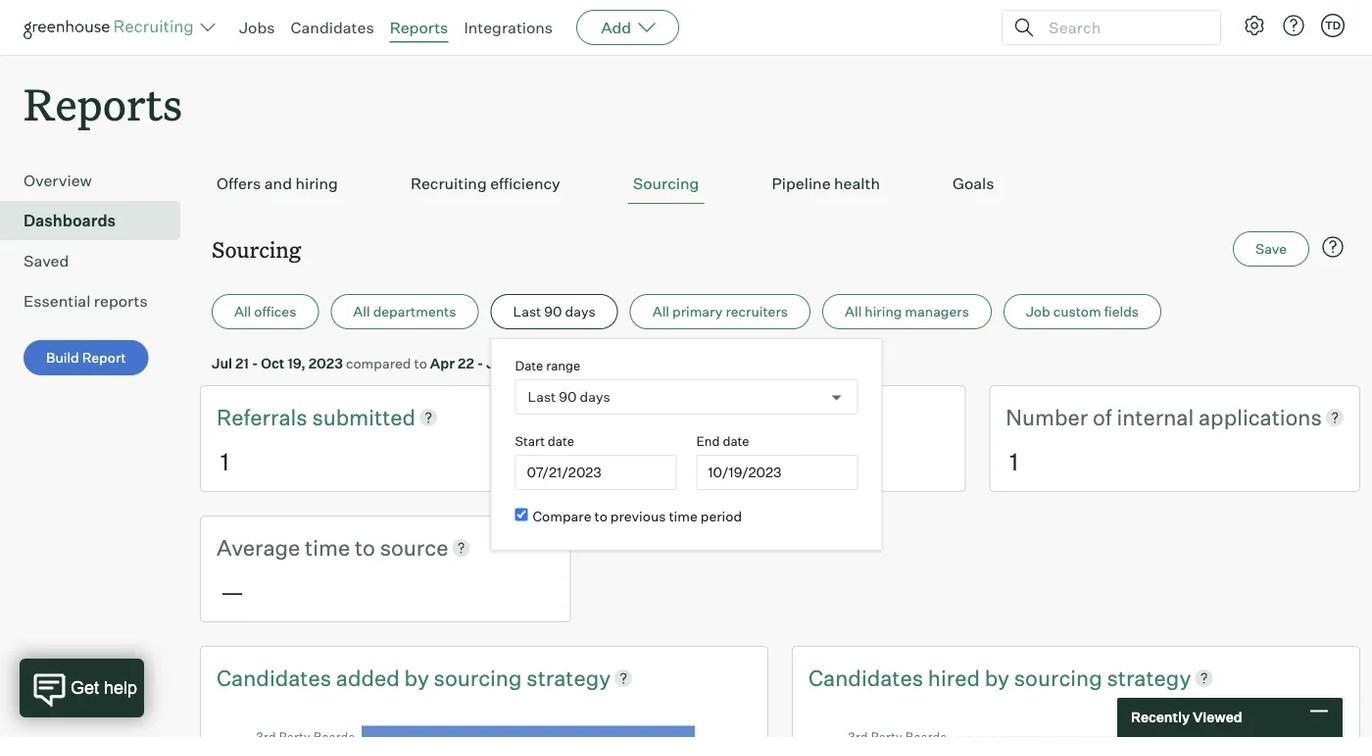 Task type: describe. For each thing, give the bounding box(es) containing it.
offers and hiring button
[[212, 164, 343, 204]]

date
[[515, 358, 543, 373]]

prospects
[[611, 404, 718, 431]]

job
[[1026, 303, 1051, 320]]

07/21/2023
[[527, 464, 602, 481]]

candidates link for candidates added by sourcing
[[217, 662, 336, 693]]

end date
[[696, 433, 750, 449]]

1 vertical spatial sourcing
[[212, 234, 301, 263]]

all hiring managers button
[[823, 294, 992, 330]]

jobs link
[[239, 18, 275, 37]]

job custom fields button
[[1004, 294, 1162, 330]]

recruiting efficiency button
[[406, 164, 565, 204]]

19,
[[287, 355, 306, 372]]

2 1 from the left
[[1010, 447, 1019, 476]]

2 - from the left
[[477, 355, 484, 372]]

candidates for candidates
[[291, 18, 374, 37]]

hiring inside the all hiring managers button
[[865, 303, 902, 320]]

integrations
[[464, 18, 553, 37]]

jul 21 - oct 19, 2023 compared to apr 22 - jul 20, 2023
[[212, 355, 569, 372]]

candidates hired by sourcing
[[809, 664, 1107, 691]]

td button
[[1318, 10, 1349, 41]]

goals
[[953, 174, 995, 193]]

strategy for candidates added by sourcing
[[527, 664, 611, 691]]

date for start date
[[548, 433, 575, 449]]

0 horizontal spatial added link
[[336, 662, 404, 693]]

pipeline health button
[[767, 164, 885, 204]]

apr
[[430, 355, 455, 372]]

last inside button
[[513, 303, 541, 320]]

Compare to previous time period checkbox
[[515, 508, 528, 521]]

period
[[701, 508, 742, 525]]

hired link
[[928, 662, 985, 693]]

td
[[1325, 19, 1341, 32]]

all for all primary recruiters
[[653, 303, 670, 320]]

save
[[1256, 240, 1287, 258]]

fields
[[1105, 303, 1139, 320]]

sourcing for candidates hired by sourcing
[[1014, 664, 1103, 691]]

referrals
[[217, 404, 312, 431]]

saved link
[[24, 249, 173, 273]]

hired
[[928, 664, 980, 691]]

and
[[264, 174, 292, 193]]

save button
[[1233, 232, 1310, 267]]

reports link
[[390, 18, 448, 37]]

date range
[[515, 358, 581, 373]]

recruiters
[[726, 303, 788, 320]]

all primary recruiters
[[653, 303, 788, 320]]

source
[[380, 534, 448, 561]]

add button
[[577, 10, 680, 45]]

of
[[1093, 404, 1112, 431]]

build report
[[46, 349, 126, 366]]

21
[[235, 355, 249, 372]]

1 vertical spatial added
[[336, 664, 400, 691]]

internal
[[1117, 404, 1194, 431]]

1 jul from the left
[[212, 355, 232, 372]]

essential reports link
[[24, 289, 173, 313]]

—
[[221, 577, 244, 606]]

compared
[[346, 355, 411, 372]]

1 horizontal spatial added link
[[718, 402, 782, 432]]

all hiring managers
[[845, 303, 969, 320]]

1 2023 from the left
[[309, 355, 343, 372]]

applications
[[1199, 404, 1322, 431]]

all offices
[[234, 303, 296, 320]]

90 inside button
[[544, 303, 562, 320]]

td button
[[1321, 14, 1345, 37]]

goals button
[[948, 164, 999, 204]]

add
[[601, 18, 632, 37]]

report
[[82, 349, 126, 366]]

recently
[[1131, 709, 1190, 726]]

all departments
[[353, 303, 456, 320]]

sourcing link for candidates hired by sourcing
[[1014, 662, 1107, 693]]

days inside button
[[565, 303, 596, 320]]

faq image
[[1321, 235, 1345, 259]]

all offices button
[[212, 294, 319, 330]]

departments
[[373, 303, 456, 320]]

1 horizontal spatial time
[[669, 508, 698, 525]]

strategy link for candidates added by sourcing
[[527, 662, 611, 693]]

integrations link
[[464, 18, 553, 37]]

0 horizontal spatial reports
[[24, 75, 182, 132]]

22
[[458, 355, 474, 372]]

prospects link
[[611, 402, 718, 432]]

candidates for candidates hired by sourcing
[[809, 664, 924, 691]]

pipeline
[[772, 174, 831, 193]]

start date
[[515, 433, 575, 449]]

by for added
[[404, 664, 429, 691]]

0 vertical spatial added
[[718, 404, 782, 431]]

submitted link
[[312, 402, 416, 432]]

dashboards
[[24, 211, 116, 231]]

candidates for candidates added by sourcing
[[217, 664, 331, 691]]

all for all hiring managers
[[845, 303, 862, 320]]

candidates added by sourcing
[[217, 664, 527, 691]]

offices
[[254, 303, 296, 320]]

previous
[[611, 508, 666, 525]]

offers
[[217, 174, 261, 193]]

build report button
[[24, 340, 149, 376]]

1 vertical spatial days
[[580, 388, 610, 406]]

all for all departments
[[353, 303, 370, 320]]

offers and hiring
[[217, 174, 338, 193]]

10/19/2023
[[708, 464, 782, 481]]

1 1 from the left
[[221, 447, 229, 476]]

sourcing button
[[628, 164, 704, 204]]

1 vertical spatial last 90 days
[[528, 388, 610, 406]]

1 horizontal spatial reports
[[390, 18, 448, 37]]

number of internal
[[1006, 404, 1199, 431]]

recently viewed
[[1131, 709, 1243, 726]]

average time to
[[217, 534, 380, 561]]

recruiting efficiency
[[411, 174, 561, 193]]

referrals link
[[217, 402, 312, 432]]

by link for hired
[[985, 662, 1014, 693]]



Task type: vqa. For each thing, say whether or not it's contained in the screenshot.
on
no



Task type: locate. For each thing, give the bounding box(es) containing it.
0 horizontal spatial jul
[[212, 355, 232, 372]]

candidates down —
[[217, 664, 331, 691]]

all departments button
[[331, 294, 479, 330]]

0 vertical spatial hiring
[[296, 174, 338, 193]]

last 90 days down range
[[528, 388, 610, 406]]

2023 right 19,
[[309, 355, 343, 372]]

hiring inside offers and hiring button
[[296, 174, 338, 193]]

xychart image
[[244, 711, 724, 737], [836, 711, 1317, 737]]

1 strategy link from the left
[[527, 662, 611, 693]]

1 sourcing from the left
[[434, 664, 522, 691]]

strategy link for candidates hired by sourcing
[[1107, 662, 1191, 693]]

0 vertical spatial added link
[[718, 402, 782, 432]]

recruiting
[[411, 174, 487, 193]]

0 vertical spatial sourcing
[[633, 174, 699, 193]]

2
[[615, 447, 629, 476]]

1 horizontal spatial strategy link
[[1107, 662, 1191, 693]]

pipeline health
[[772, 174, 880, 193]]

reports left integrations
[[390, 18, 448, 37]]

all inside all primary recruiters button
[[653, 303, 670, 320]]

2 horizontal spatial to
[[595, 508, 608, 525]]

sourcing link for candidates added by sourcing
[[434, 662, 527, 693]]

compare to previous time period
[[533, 508, 742, 525]]

1 vertical spatial reports
[[24, 75, 182, 132]]

candidates left hired in the bottom of the page
[[809, 664, 924, 691]]

configure image
[[1243, 14, 1267, 37]]

1 horizontal spatial by
[[985, 664, 1010, 691]]

0 horizontal spatial time
[[305, 534, 350, 561]]

last 90 days inside button
[[513, 303, 596, 320]]

Search text field
[[1044, 13, 1203, 42]]

0 horizontal spatial added
[[336, 664, 400, 691]]

all left managers at right
[[845, 303, 862, 320]]

sourcing link
[[434, 662, 527, 693], [1014, 662, 1107, 693]]

sourcing
[[434, 664, 522, 691], [1014, 664, 1103, 691]]

last 90 days up date range
[[513, 303, 596, 320]]

by link for added
[[404, 662, 434, 693]]

- right '22' at the left of page
[[477, 355, 484, 372]]

custom
[[1054, 303, 1102, 320]]

to left apr
[[414, 355, 427, 372]]

90 down range
[[559, 388, 577, 406]]

1 vertical spatial 90
[[559, 388, 577, 406]]

1 date from the left
[[548, 433, 575, 449]]

efficiency
[[490, 174, 561, 193]]

hiring
[[296, 174, 338, 193], [865, 303, 902, 320]]

essential
[[24, 291, 91, 311]]

0 horizontal spatial hiring
[[296, 174, 338, 193]]

0 horizontal spatial by
[[404, 664, 429, 691]]

date for end date
[[723, 433, 750, 449]]

days
[[565, 303, 596, 320], [580, 388, 610, 406]]

managers
[[905, 303, 969, 320]]

1 vertical spatial last
[[528, 388, 556, 406]]

last 90 days
[[513, 303, 596, 320], [528, 388, 610, 406]]

1 all from the left
[[234, 303, 251, 320]]

- right 21
[[252, 355, 258, 372]]

1 horizontal spatial sourcing link
[[1014, 662, 1107, 693]]

1 horizontal spatial to
[[414, 355, 427, 372]]

greenhouse recruiting image
[[24, 16, 200, 39]]

xychart image for candidates hired by sourcing
[[836, 711, 1317, 737]]

1 vertical spatial to
[[595, 508, 608, 525]]

added link
[[718, 402, 782, 432], [336, 662, 404, 693]]

average
[[217, 534, 300, 561]]

jul
[[212, 355, 232, 372], [486, 355, 507, 372]]

1 down number
[[1010, 447, 1019, 476]]

by link
[[404, 662, 434, 693], [985, 662, 1014, 693]]

saved
[[24, 251, 69, 271]]

2 by link from the left
[[985, 662, 1014, 693]]

0 horizontal spatial 1
[[221, 447, 229, 476]]

2023 right 20,
[[535, 355, 569, 372]]

0 vertical spatial last
[[513, 303, 541, 320]]

0 vertical spatial days
[[565, 303, 596, 320]]

xychart image for candidates added by sourcing
[[244, 711, 724, 737]]

by for hired
[[985, 664, 1010, 691]]

to left source
[[355, 534, 375, 561]]

jul left 20,
[[486, 355, 507, 372]]

hiring left managers at right
[[865, 303, 902, 320]]

all primary recruiters button
[[630, 294, 811, 330]]

primary
[[673, 303, 723, 320]]

2 2023 from the left
[[535, 355, 569, 372]]

last up 20,
[[513, 303, 541, 320]]

1 horizontal spatial 1
[[1010, 447, 1019, 476]]

all inside all departments button
[[353, 303, 370, 320]]

strategy link
[[527, 662, 611, 693], [1107, 662, 1191, 693]]

time right average
[[305, 534, 350, 561]]

1 horizontal spatial -
[[477, 355, 484, 372]]

jul left 21
[[212, 355, 232, 372]]

1 horizontal spatial strategy
[[1107, 664, 1191, 691]]

2 date from the left
[[723, 433, 750, 449]]

time
[[669, 508, 698, 525], [305, 534, 350, 561]]

days down range
[[580, 388, 610, 406]]

2 by from the left
[[985, 664, 1010, 691]]

end
[[696, 433, 720, 449]]

1 horizontal spatial by link
[[985, 662, 1014, 693]]

candidates right jobs link
[[291, 18, 374, 37]]

last down date range
[[528, 388, 556, 406]]

1 xychart image from the left
[[244, 711, 724, 737]]

1 horizontal spatial hiring
[[865, 303, 902, 320]]

0 vertical spatial 90
[[544, 303, 562, 320]]

essential reports
[[24, 291, 148, 311]]

days up range
[[565, 303, 596, 320]]

strategy
[[527, 664, 611, 691], [1107, 664, 1191, 691]]

reports down greenhouse recruiting image
[[24, 75, 182, 132]]

all for all offices
[[234, 303, 251, 320]]

1 - from the left
[[252, 355, 258, 372]]

90
[[544, 303, 562, 320], [559, 388, 577, 406]]

start
[[515, 433, 545, 449]]

last 90 days button
[[491, 294, 618, 330]]

2 xychart image from the left
[[836, 711, 1317, 737]]

0 horizontal spatial xychart image
[[244, 711, 724, 737]]

sourcing
[[633, 174, 699, 193], [212, 234, 301, 263]]

0 vertical spatial reports
[[390, 18, 448, 37]]

2023
[[309, 355, 343, 372], [535, 355, 569, 372]]

date right the start
[[548, 433, 575, 449]]

0 horizontal spatial strategy
[[527, 664, 611, 691]]

reports
[[390, 18, 448, 37], [24, 75, 182, 132]]

0 horizontal spatial sourcing
[[212, 234, 301, 263]]

0 vertical spatial to
[[414, 355, 427, 372]]

1 by link from the left
[[404, 662, 434, 693]]

last
[[513, 303, 541, 320], [528, 388, 556, 406]]

1 sourcing link from the left
[[434, 662, 527, 693]]

time left 'period' at the right
[[669, 508, 698, 525]]

compare
[[533, 508, 592, 525]]

0 horizontal spatial date
[[548, 433, 575, 449]]

tab list
[[212, 164, 1349, 204]]

date
[[548, 433, 575, 449], [723, 433, 750, 449]]

candidates link for candidates hired by sourcing
[[809, 662, 928, 693]]

date right end
[[723, 433, 750, 449]]

0 horizontal spatial 2023
[[309, 355, 343, 372]]

1
[[221, 447, 229, 476], [1010, 447, 1019, 476]]

2 jul from the left
[[486, 355, 507, 372]]

oct
[[261, 355, 285, 372]]

1 horizontal spatial xychart image
[[836, 711, 1317, 737]]

added
[[718, 404, 782, 431], [336, 664, 400, 691]]

job custom fields
[[1026, 303, 1139, 320]]

2 strategy from the left
[[1107, 664, 1191, 691]]

reports
[[94, 291, 148, 311]]

range
[[546, 358, 581, 373]]

dashboards link
[[24, 209, 173, 233]]

to left previous
[[595, 508, 608, 525]]

0 vertical spatial last 90 days
[[513, 303, 596, 320]]

sourcing for candidates added by sourcing
[[434, 664, 522, 691]]

4 all from the left
[[845, 303, 862, 320]]

2 vertical spatial to
[[355, 534, 375, 561]]

all inside the all hiring managers button
[[845, 303, 862, 320]]

0 horizontal spatial sourcing
[[434, 664, 522, 691]]

by
[[404, 664, 429, 691], [985, 664, 1010, 691]]

0 horizontal spatial -
[[252, 355, 258, 372]]

2 all from the left
[[353, 303, 370, 320]]

2 sourcing link from the left
[[1014, 662, 1107, 693]]

all left offices
[[234, 303, 251, 320]]

90 up date range
[[544, 303, 562, 320]]

all inside the all offices button
[[234, 303, 251, 320]]

submitted
[[312, 404, 416, 431]]

3 all from the left
[[653, 303, 670, 320]]

-
[[252, 355, 258, 372], [477, 355, 484, 372]]

all
[[234, 303, 251, 320], [353, 303, 370, 320], [653, 303, 670, 320], [845, 303, 862, 320]]

1 horizontal spatial 2023
[[535, 355, 569, 372]]

1 horizontal spatial date
[[723, 433, 750, 449]]

1 vertical spatial time
[[305, 534, 350, 561]]

1 vertical spatial hiring
[[865, 303, 902, 320]]

20,
[[510, 355, 532, 372]]

hiring right and
[[296, 174, 338, 193]]

0 horizontal spatial sourcing link
[[434, 662, 527, 693]]

strategy for candidates hired by sourcing
[[1107, 664, 1191, 691]]

jobs
[[239, 18, 275, 37]]

2 sourcing from the left
[[1014, 664, 1103, 691]]

1 vertical spatial added link
[[336, 662, 404, 693]]

all left primary
[[653, 303, 670, 320]]

1 by from the left
[[404, 664, 429, 691]]

overview
[[24, 171, 92, 190]]

0 vertical spatial time
[[669, 508, 698, 525]]

1 down referrals link
[[221, 447, 229, 476]]

1 strategy from the left
[[527, 664, 611, 691]]

1 horizontal spatial added
[[718, 404, 782, 431]]

number
[[1006, 404, 1088, 431]]

sourcing inside 'button'
[[633, 174, 699, 193]]

1 horizontal spatial sourcing
[[633, 174, 699, 193]]

1 horizontal spatial sourcing
[[1014, 664, 1103, 691]]

0 horizontal spatial to
[[355, 534, 375, 561]]

health
[[834, 174, 880, 193]]

tab list containing offers and hiring
[[212, 164, 1349, 204]]

2 strategy link from the left
[[1107, 662, 1191, 693]]

all left departments
[[353, 303, 370, 320]]

0 horizontal spatial by link
[[404, 662, 434, 693]]

0 horizontal spatial strategy link
[[527, 662, 611, 693]]

overview link
[[24, 169, 173, 192]]

candidates
[[291, 18, 374, 37], [217, 664, 331, 691], [809, 664, 924, 691]]

1 horizontal spatial jul
[[486, 355, 507, 372]]



